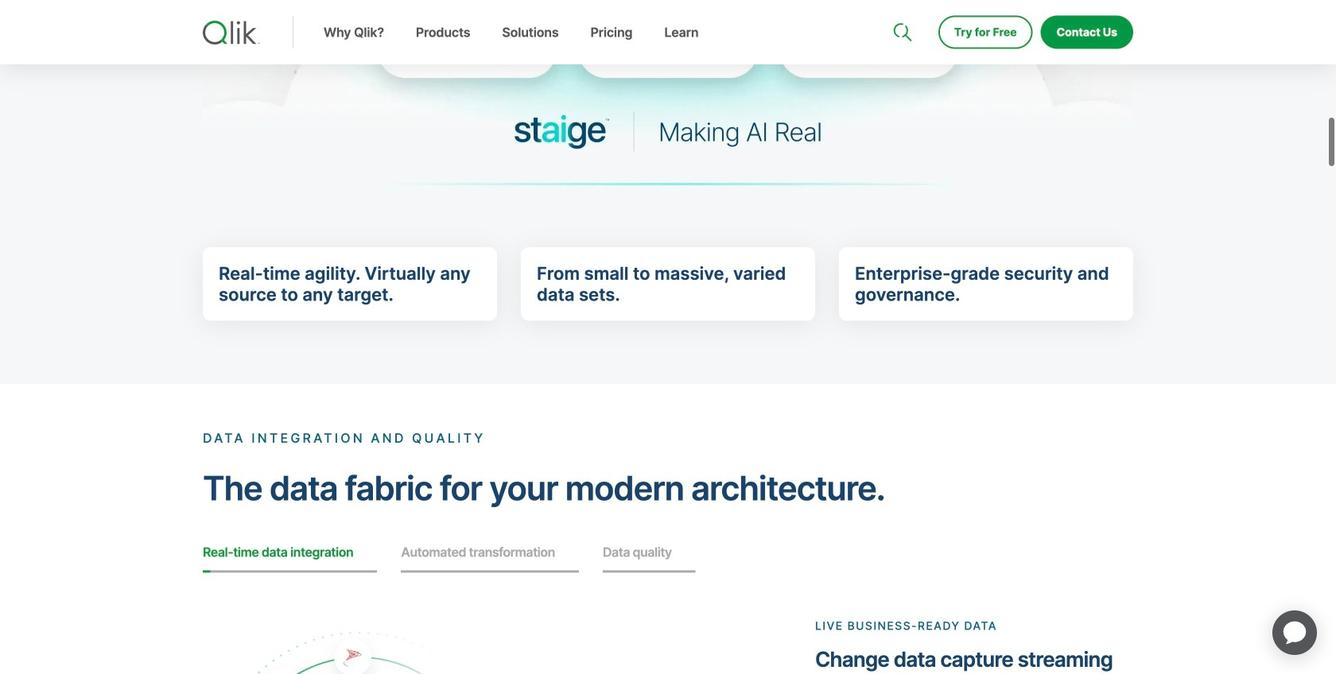 Task type: vqa. For each thing, say whether or not it's contained in the screenshot.
December within December 04, 2023 Marks The Eighth Consecutive Year Of Talend'S Position As A Leader, With Qlik Also Recognized In The Leaders' Quadrant
no



Task type: describe. For each thing, give the bounding box(es) containing it.
support image
[[895, 0, 907, 13]]

login image
[[1083, 0, 1095, 13]]

qlik image
[[203, 21, 260, 45]]



Task type: locate. For each thing, give the bounding box(es) containing it.
data integration platform  - qlik image
[[203, 0, 1133, 285], [203, 0, 1133, 223]]

application
[[1253, 592, 1336, 674]]



